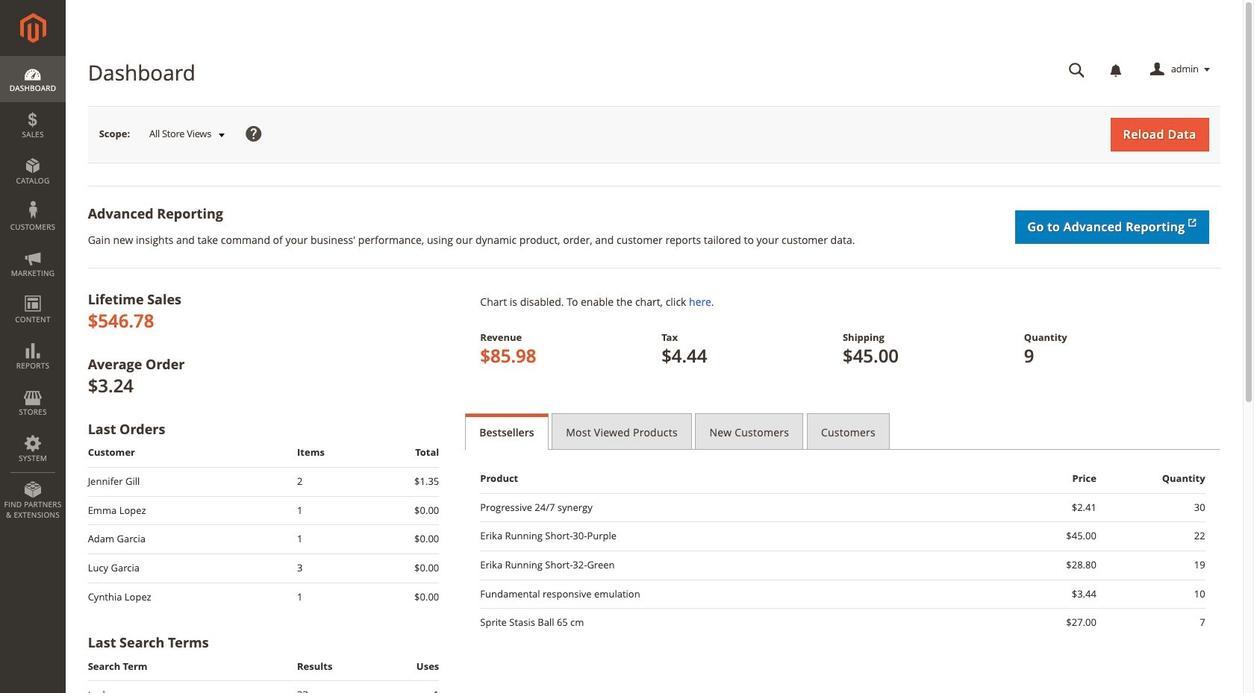 Task type: locate. For each thing, give the bounding box(es) containing it.
None text field
[[1058, 57, 1096, 83]]

menu bar
[[0, 56, 66, 528]]

tab list
[[465, 414, 1220, 450]]



Task type: describe. For each thing, give the bounding box(es) containing it.
magento admin panel image
[[20, 13, 46, 43]]



